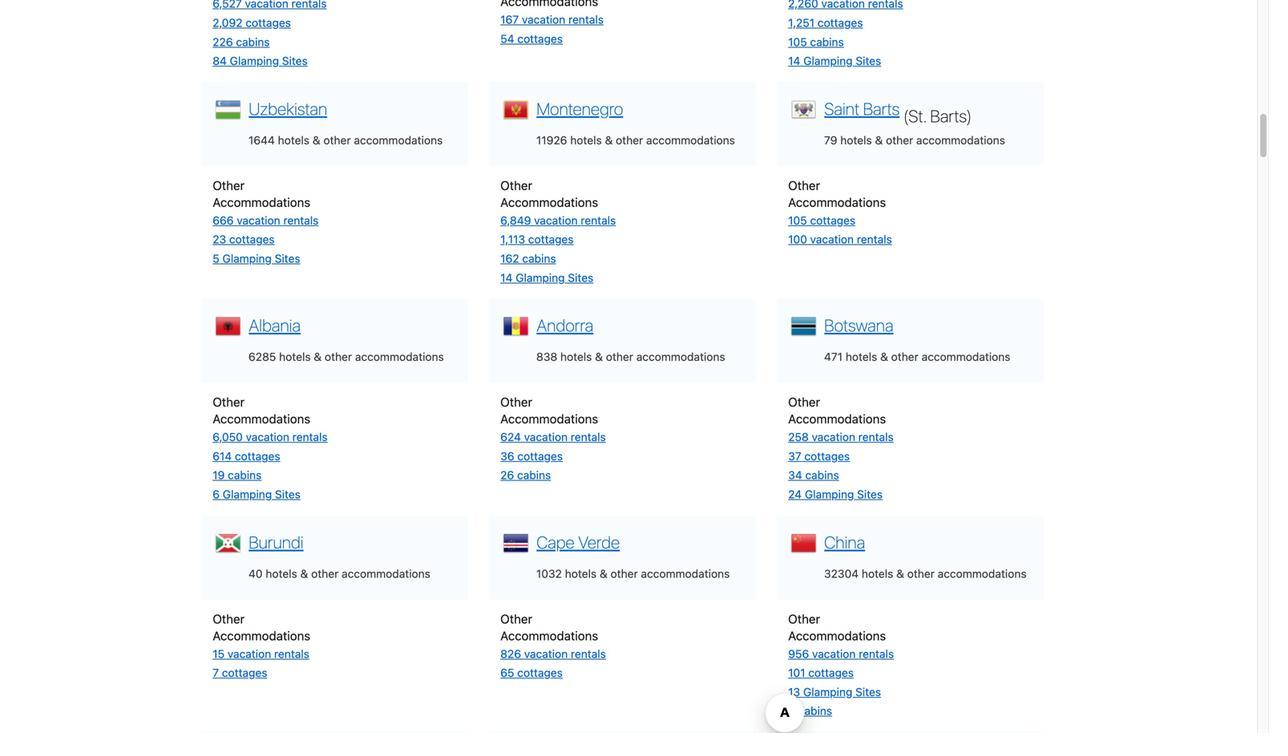 Task type: locate. For each thing, give the bounding box(es) containing it.
105 for accommodations
[[788, 214, 807, 227]]

barts
[[863, 99, 900, 119]]

sites inside other accommodations 6,849 vacation rentals 1,113 cottages 162 cabins 14 glamping sites
[[568, 271, 594, 284]]

cottages inside the 'other accommodations 956 vacation rentals 101 cottages 13 glamping sites 4 cabins'
[[809, 666, 854, 679]]

hotels down uzbekistan
[[278, 133, 310, 147]]

accommodations for saint barts
[[917, 133, 1006, 147]]

other inside other accommodations 624 vacation rentals 36 cottages 26 cabins
[[501, 395, 533, 409]]

& right 32304
[[897, 567, 905, 580]]

sites up saint barts link
[[856, 54, 882, 67]]

& for cape verde
[[600, 567, 608, 580]]

other
[[324, 133, 351, 147], [616, 133, 643, 147], [886, 133, 914, 147], [325, 350, 352, 363], [606, 350, 634, 363], [892, 350, 919, 363], [311, 567, 339, 580], [611, 567, 638, 580], [908, 567, 935, 580]]

uzbekistan link
[[245, 97, 327, 119]]

167 vacation rentals 54 cottages
[[501, 13, 604, 45]]

albania
[[249, 315, 301, 335]]

32304 hotels & other accommodations
[[824, 567, 1027, 580]]

1,251 cottages 105 cabins 14 glamping sites
[[788, 16, 882, 67]]

hotels right 32304
[[862, 567, 894, 580]]

glamping down 105 cabins link
[[804, 54, 853, 67]]

1 105 from the top
[[788, 35, 807, 48]]

1 horizontal spatial 14
[[788, 54, 801, 67]]

vacation up 101 cottages link
[[812, 647, 856, 660]]

105
[[788, 35, 807, 48], [788, 214, 807, 227]]

0 horizontal spatial 14 glamping sites link
[[501, 271, 594, 284]]

65
[[501, 666, 514, 679]]

cottages down 6,050 vacation rentals link
[[235, 449, 280, 463]]

cottages down 624 vacation rentals link
[[518, 449, 563, 463]]

hotels down "cape verde"
[[565, 567, 597, 580]]

vacation up 65 cottages link
[[524, 647, 568, 660]]

other up 105 cottages link
[[788, 178, 820, 192]]

105 up 100
[[788, 214, 807, 227]]

rentals inside other accommodations 826 vacation rentals 65 cottages
[[571, 647, 606, 660]]

cape
[[537, 532, 575, 552]]

other for botswana
[[892, 350, 919, 363]]

rentals inside the 'other accommodations 956 vacation rentals 101 cottages 13 glamping sites 4 cabins'
[[859, 647, 894, 660]]

cottages up '100 vacation rentals' link at the right top of page
[[810, 214, 856, 227]]

cottages down 15 vacation rentals 'link'
[[222, 666, 267, 679]]

&
[[313, 133, 321, 147], [605, 133, 613, 147], [875, 133, 883, 147], [314, 350, 322, 363], [595, 350, 603, 363], [881, 350, 888, 363], [300, 567, 308, 580], [600, 567, 608, 580], [897, 567, 905, 580]]

14 down 162
[[501, 271, 513, 284]]

& down verde
[[600, 567, 608, 580]]

sites down 956 vacation rentals link
[[856, 685, 881, 698]]

glamping down 19 cabins link
[[223, 488, 272, 501]]

cottages inside other accommodations 6,050 vacation rentals 614 cottages 19 cabins 6 glamping sites
[[235, 449, 280, 463]]

glamping down 101 cottages link
[[804, 685, 853, 698]]

1 vertical spatial 105
[[788, 214, 807, 227]]

other down uzbekistan
[[324, 133, 351, 147]]

other inside other accommodations 826 vacation rentals 65 cottages
[[501, 611, 533, 626]]

& down burundi
[[300, 567, 308, 580]]

other down botswana
[[892, 350, 919, 363]]

other inside the 'other accommodations 956 vacation rentals 101 cottages 13 glamping sites 4 cabins'
[[788, 611, 820, 626]]

vacation inside other accommodations 6,050 vacation rentals 614 cottages 19 cabins 6 glamping sites
[[246, 430, 289, 444]]

botswana
[[825, 315, 894, 335]]

cabins inside 2,092 cottages 226 cabins 84 glamping sites
[[236, 35, 270, 48]]

cottages up "13 glamping sites" link
[[809, 666, 854, 679]]

vacation up 23 cottages link
[[237, 214, 280, 227]]

vacation up 37 cottages 'link'
[[812, 430, 856, 444]]

13 glamping sites link
[[788, 685, 881, 698]]

rentals inside other accommodations 624 vacation rentals 36 cottages 26 cabins
[[571, 430, 606, 444]]

cottages up 34 cabins link
[[805, 449, 850, 463]]

other right '6285'
[[325, 350, 352, 363]]

1 vertical spatial 14 glamping sites link
[[501, 271, 594, 284]]

cape verde link
[[533, 530, 620, 552]]

6,050 vacation rentals link
[[213, 430, 328, 444]]

accommodations up 956 vacation rentals link
[[788, 628, 886, 643]]

other accommodations 666 vacation rentals 23 cottages 5 glamping sites
[[213, 178, 319, 265]]

cottages
[[246, 16, 291, 29], [818, 16, 863, 29], [518, 32, 563, 45], [810, 214, 856, 227], [229, 233, 275, 246], [528, 233, 574, 246], [235, 449, 280, 463], [518, 449, 563, 463], [805, 449, 850, 463], [222, 666, 267, 679], [517, 666, 563, 679], [809, 666, 854, 679]]

cottages down 167 vacation rentals link
[[518, 32, 563, 45]]

cottages up 5 glamping sites link
[[229, 233, 275, 246]]

& right 838
[[595, 350, 603, 363]]

rentals inside 'other accommodations 105 cottages 100 vacation rentals'
[[857, 233, 892, 246]]

cabins down 2,092 cottages link
[[236, 35, 270, 48]]

other accommodations 6,050 vacation rentals 614 cottages 19 cabins 6 glamping sites
[[213, 395, 328, 501]]

sites up china in the right bottom of the page
[[857, 488, 883, 501]]

rentals for uzbekistan
[[283, 214, 319, 227]]

14 glamping sites link
[[788, 54, 882, 67], [501, 271, 594, 284]]

accommodations up 105 cottages link
[[788, 195, 886, 209]]

accommodations for montenegro
[[501, 195, 598, 209]]

vacation up 7 cottages 'link'
[[228, 647, 271, 660]]

rentals
[[569, 13, 604, 26], [283, 214, 319, 227], [581, 214, 616, 227], [857, 233, 892, 246], [293, 430, 328, 444], [571, 430, 606, 444], [859, 430, 894, 444], [274, 647, 310, 660], [571, 647, 606, 660], [859, 647, 894, 660]]

6285
[[249, 350, 276, 363]]

other up 6,849
[[501, 178, 533, 192]]

accommodations for andorra
[[637, 350, 725, 363]]

other
[[213, 178, 245, 192], [501, 178, 533, 192], [788, 178, 820, 192], [213, 395, 245, 409], [501, 395, 533, 409], [788, 395, 820, 409], [213, 611, 245, 626], [501, 611, 533, 626], [788, 611, 820, 626]]

105 down 1,251
[[788, 35, 807, 48]]

1,113 cottages link
[[501, 233, 574, 246]]

101 cottages link
[[788, 666, 854, 679]]

258
[[788, 430, 809, 444]]

other down verde
[[611, 567, 638, 580]]

rentals inside 167 vacation rentals 54 cottages
[[569, 13, 604, 26]]

24 glamping sites link
[[788, 488, 883, 501]]

accommodations inside other accommodations 666 vacation rentals 23 cottages 5 glamping sites
[[213, 195, 311, 209]]

cabins inside the other accommodations 258 vacation rentals 37 cottages 34 cabins 24 glamping sites
[[806, 469, 839, 482]]

glamping down 226 cabins link on the left of page
[[230, 54, 279, 67]]

accommodations up '258 vacation rentals' link on the right of the page
[[788, 411, 886, 426]]

glamping inside 2,092 cottages 226 cabins 84 glamping sites
[[230, 54, 279, 67]]

saint barts (st. barts)
[[825, 99, 972, 126]]

40
[[249, 567, 263, 580]]

hotels right '6285'
[[279, 350, 311, 363]]

105 for cottages
[[788, 35, 807, 48]]

cottages up 105 cabins link
[[818, 16, 863, 29]]

838
[[537, 350, 558, 363]]

666 vacation rentals link
[[213, 214, 319, 227]]

other accommodations 105 cottages 100 vacation rentals
[[788, 178, 892, 246]]

cottages inside other accommodations 6,849 vacation rentals 1,113 cottages 162 cabins 14 glamping sites
[[528, 233, 574, 246]]

accommodations inside other accommodations 6,050 vacation rentals 614 cottages 19 cabins 6 glamping sites
[[213, 411, 311, 426]]

vacation inside other accommodations 6,849 vacation rentals 1,113 cottages 162 cabins 14 glamping sites
[[534, 214, 578, 227]]

& down botswana
[[881, 350, 888, 363]]

666
[[213, 214, 234, 227]]

saint barts link
[[821, 97, 900, 119]]

cottages inside 'other accommodations 105 cottages 100 vacation rentals'
[[810, 214, 856, 227]]

2 105 from the top
[[788, 214, 807, 227]]

other inside 'other accommodations 105 cottages 100 vacation rentals'
[[788, 178, 820, 192]]

accommodations for uzbekistan
[[354, 133, 443, 147]]

other right 40
[[311, 567, 339, 580]]

glamping inside the other accommodations 258 vacation rentals 37 cottages 34 cabins 24 glamping sites
[[805, 488, 854, 501]]

14 glamping sites link for 105 cabins
[[788, 54, 882, 67]]

cottages up 226 cabins link on the left of page
[[246, 16, 291, 29]]

other up 15
[[213, 611, 245, 626]]

24
[[788, 488, 802, 501]]

hotels for burundi
[[266, 567, 297, 580]]

other up 624
[[501, 395, 533, 409]]

other for burundi
[[311, 567, 339, 580]]

& down uzbekistan
[[313, 133, 321, 147]]

sites
[[282, 54, 308, 67], [856, 54, 882, 67], [275, 252, 300, 265], [568, 271, 594, 284], [275, 488, 301, 501], [857, 488, 883, 501], [856, 685, 881, 698]]

vacation for uzbekistan
[[237, 214, 280, 227]]

albania link
[[245, 313, 301, 335]]

19 cabins link
[[213, 469, 262, 482]]

4
[[788, 704, 796, 718]]

826
[[501, 647, 521, 660]]

accommodations up 624 vacation rentals link
[[501, 411, 598, 426]]

vacation up '36 cottages' link
[[524, 430, 568, 444]]

accommodations for albania
[[213, 411, 311, 426]]

andorra link
[[533, 313, 594, 335]]

accommodations inside other accommodations 826 vacation rentals 65 cottages
[[501, 628, 598, 643]]

rentals inside the other accommodations 258 vacation rentals 37 cottages 34 cabins 24 glamping sites
[[859, 430, 894, 444]]

other accommodations 826 vacation rentals 65 cottages
[[501, 611, 606, 679]]

glamping inside other accommodations 6,849 vacation rentals 1,113 cottages 162 cabins 14 glamping sites
[[516, 271, 565, 284]]

other accommodations 624 vacation rentals 36 cottages 26 cabins
[[501, 395, 606, 482]]

cabins down 37 cottages 'link'
[[806, 469, 839, 482]]

other up '956'
[[788, 611, 820, 626]]

hotels for uzbekistan
[[278, 133, 310, 147]]

other up 6,050
[[213, 395, 245, 409]]

accommodations for saint barts
[[788, 195, 886, 209]]

accommodations for china
[[788, 628, 886, 643]]

0 vertical spatial 14
[[788, 54, 801, 67]]

hotels for albania
[[279, 350, 311, 363]]

other for burundi
[[213, 611, 245, 626]]

14 inside other accommodations 6,849 vacation rentals 1,113 cottages 162 cabins 14 glamping sites
[[501, 271, 513, 284]]

6,849 vacation rentals link
[[501, 214, 616, 227]]

hotels right 79
[[841, 133, 872, 147]]

other for andorra
[[606, 350, 634, 363]]

rentals inside other accommodations 6,849 vacation rentals 1,113 cottages 162 cabins 14 glamping sites
[[581, 214, 616, 227]]

& for andorra
[[595, 350, 603, 363]]

vacation inside the other accommodations 258 vacation rentals 37 cottages 34 cabins 24 glamping sites
[[812, 430, 856, 444]]

other up 666
[[213, 178, 245, 192]]

vacation down 105 cottages link
[[811, 233, 854, 246]]

accommodations up 6,050 vacation rentals link
[[213, 411, 311, 426]]

glamping down 162 cabins link
[[516, 271, 565, 284]]

other for saint barts
[[886, 133, 914, 147]]

rentals for china
[[859, 647, 894, 660]]

7 cottages link
[[213, 666, 267, 679]]

hotels for montenegro
[[570, 133, 602, 147]]

6,050
[[213, 430, 243, 444]]

105 inside 1,251 cottages 105 cabins 14 glamping sites
[[788, 35, 807, 48]]

other accommodations 6,849 vacation rentals 1,113 cottages 162 cabins 14 glamping sites
[[501, 178, 616, 284]]

other right 838
[[606, 350, 634, 363]]

& down montenegro
[[605, 133, 613, 147]]

vacation inside other accommodations 624 vacation rentals 36 cottages 26 cabins
[[524, 430, 568, 444]]

other inside other accommodations 6,849 vacation rentals 1,113 cottages 162 cabins 14 glamping sites
[[501, 178, 533, 192]]

vacation inside other accommodations 826 vacation rentals 65 cottages
[[524, 647, 568, 660]]

sites up andorra link
[[568, 271, 594, 284]]

sites inside 1,251 cottages 105 cabins 14 glamping sites
[[856, 54, 882, 67]]

accommodations up 15 vacation rentals 'link'
[[213, 628, 311, 643]]

cabins right 4
[[799, 704, 832, 718]]

cabins down '36 cottages' link
[[517, 469, 551, 482]]

14 glamping sites link down 105 cabins link
[[788, 54, 882, 67]]

sites inside the 'other accommodations 956 vacation rentals 101 cottages 13 glamping sites 4 cabins'
[[856, 685, 881, 698]]

1032 hotels & other accommodations
[[537, 567, 730, 580]]

accommodations inside 'other accommodations 105 cottages 100 vacation rentals'
[[788, 195, 886, 209]]

& for china
[[897, 567, 905, 580]]

accommodations inside the other accommodations 258 vacation rentals 37 cottages 34 cabins 24 glamping sites
[[788, 411, 886, 426]]

vacation up the 54 cottages link
[[522, 13, 566, 26]]

1 vertical spatial 14
[[501, 271, 513, 284]]

14 glamping sites link for 162 cabins
[[501, 271, 594, 284]]

(st.
[[904, 106, 927, 126]]

& for montenegro
[[605, 133, 613, 147]]

accommodations inside other accommodations 624 vacation rentals 36 cottages 26 cabins
[[501, 411, 598, 426]]

vacation for china
[[812, 647, 856, 660]]

other right 32304
[[908, 567, 935, 580]]

40 hotels & other accommodations
[[249, 567, 431, 580]]

624
[[501, 430, 521, 444]]

other down montenegro
[[616, 133, 643, 147]]

other for cape verde
[[501, 611, 533, 626]]

andorra
[[537, 315, 594, 335]]

vacation for albania
[[246, 430, 289, 444]]

sites up uzbekistan link
[[282, 54, 308, 67]]

54 cottages link
[[501, 32, 563, 45]]

accommodations up the 6,849 vacation rentals 'link'
[[501, 195, 598, 209]]

cabins down 1,113 cottages link
[[522, 252, 556, 265]]

accommodations up 826 vacation rentals link
[[501, 628, 598, 643]]

accommodations
[[213, 195, 311, 209], [501, 195, 598, 209], [788, 195, 886, 209], [213, 411, 311, 426], [501, 411, 598, 426], [788, 411, 886, 426], [213, 628, 311, 643], [501, 628, 598, 643], [788, 628, 886, 643]]

accommodations for andorra
[[501, 411, 598, 426]]

14 down 105 cabins link
[[788, 54, 801, 67]]

cottages down 826 vacation rentals link
[[517, 666, 563, 679]]

vacation inside other accommodations 15 vacation rentals 7 cottages
[[228, 647, 271, 660]]

hotels down montenegro
[[570, 133, 602, 147]]

226 cabins link
[[213, 35, 270, 48]]

0 vertical spatial 105
[[788, 35, 807, 48]]

other down saint barts (st. barts)
[[886, 133, 914, 147]]

vacation for cape verde
[[524, 647, 568, 660]]

0 horizontal spatial 14
[[501, 271, 513, 284]]

glamping inside other accommodations 6,050 vacation rentals 614 cottages 19 cabins 6 glamping sites
[[223, 488, 272, 501]]

glamping down 34 cabins link
[[805, 488, 854, 501]]

hotels right 471
[[846, 350, 878, 363]]

cabins down 614 cottages link
[[228, 469, 262, 482]]

5
[[213, 252, 220, 265]]

258 vacation rentals link
[[788, 430, 894, 444]]

cottages inside other accommodations 666 vacation rentals 23 cottages 5 glamping sites
[[229, 233, 275, 246]]

accommodations for china
[[938, 567, 1027, 580]]

2,092 cottages 226 cabins 84 glamping sites
[[213, 16, 308, 67]]

accommodations up 666 vacation rentals link
[[213, 195, 311, 209]]

hotels right 40
[[266, 567, 297, 580]]

19
[[213, 469, 225, 482]]

105 inside 'other accommodations 105 cottages 100 vacation rentals'
[[788, 214, 807, 227]]

other up 826
[[501, 611, 533, 626]]

vacation for montenegro
[[534, 214, 578, 227]]

11926
[[537, 133, 567, 147]]

accommodations for cape verde
[[641, 567, 730, 580]]

cabins down 1,251 cottages link on the right top of the page
[[810, 35, 844, 48]]

accommodations for botswana
[[922, 350, 1011, 363]]

other for andorra
[[501, 395, 533, 409]]

5 glamping sites link
[[213, 252, 300, 265]]

1 horizontal spatial 14 glamping sites link
[[788, 54, 882, 67]]

accommodations for montenegro
[[646, 133, 735, 147]]

rentals for andorra
[[571, 430, 606, 444]]

vacation inside other accommodations 666 vacation rentals 23 cottages 5 glamping sites
[[237, 214, 280, 227]]

7
[[213, 666, 219, 679]]

sites down 666 vacation rentals link
[[275, 252, 300, 265]]

other inside other accommodations 15 vacation rentals 7 cottages
[[213, 611, 245, 626]]

0 vertical spatial 14 glamping sites link
[[788, 54, 882, 67]]

956
[[788, 647, 809, 660]]

cottages down the 6,849 vacation rentals 'link'
[[528, 233, 574, 246]]

accommodations for cape verde
[[501, 628, 598, 643]]

1644 hotels & other accommodations
[[249, 133, 443, 147]]

105 cottages link
[[788, 214, 856, 227]]

other up the 258
[[788, 395, 820, 409]]

rentals inside other accommodations 6,050 vacation rentals 614 cottages 19 cabins 6 glamping sites
[[293, 430, 328, 444]]

34 cabins link
[[788, 469, 839, 482]]

accommodations inside the 'other accommodations 956 vacation rentals 101 cottages 13 glamping sites 4 cabins'
[[788, 628, 886, 643]]

glamping down 23 cottages link
[[223, 252, 272, 265]]

hotels
[[278, 133, 310, 147], [570, 133, 602, 147], [841, 133, 872, 147], [279, 350, 311, 363], [561, 350, 592, 363], [846, 350, 878, 363], [266, 567, 297, 580], [565, 567, 597, 580], [862, 567, 894, 580]]

& right '6285'
[[314, 350, 322, 363]]

montenegro
[[537, 99, 623, 119]]

rentals inside other accommodations 666 vacation rentals 23 cottages 5 glamping sites
[[283, 214, 319, 227]]

32304
[[824, 567, 859, 580]]

accommodations inside other accommodations 6,849 vacation rentals 1,113 cottages 162 cabins 14 glamping sites
[[501, 195, 598, 209]]

vacation up 614 cottages link
[[246, 430, 289, 444]]

vacation up 1,113 cottages link
[[534, 214, 578, 227]]

sites up burundi link
[[275, 488, 301, 501]]

vacation inside the 'other accommodations 956 vacation rentals 101 cottages 13 glamping sites 4 cabins'
[[812, 647, 856, 660]]

other inside the other accommodations 258 vacation rentals 37 cottages 34 cabins 24 glamping sites
[[788, 395, 820, 409]]

other inside other accommodations 6,050 vacation rentals 614 cottages 19 cabins 6 glamping sites
[[213, 395, 245, 409]]

79
[[824, 133, 838, 147]]

other inside other accommodations 666 vacation rentals 23 cottages 5 glamping sites
[[213, 178, 245, 192]]

rentals inside other accommodations 15 vacation rentals 7 cottages
[[274, 647, 310, 660]]

vacation
[[522, 13, 566, 26], [237, 214, 280, 227], [534, 214, 578, 227], [811, 233, 854, 246], [246, 430, 289, 444], [524, 430, 568, 444], [812, 430, 856, 444], [228, 647, 271, 660], [524, 647, 568, 660], [812, 647, 856, 660]]

1,113
[[501, 233, 525, 246]]

36 cottages link
[[501, 449, 563, 463]]

hotels right 838
[[561, 350, 592, 363]]

& down barts
[[875, 133, 883, 147]]

14 glamping sites link down 162 cabins link
[[501, 271, 594, 284]]



Task type: describe. For each thing, give the bounding box(es) containing it.
saint
[[825, 99, 860, 119]]

& for saint barts
[[875, 133, 883, 147]]

cottages inside 167 vacation rentals 54 cottages
[[518, 32, 563, 45]]

13
[[788, 685, 801, 698]]

rentals for botswana
[[859, 430, 894, 444]]

vacation inside 'other accommodations 105 cottages 100 vacation rentals'
[[811, 233, 854, 246]]

sites inside other accommodations 666 vacation rentals 23 cottages 5 glamping sites
[[275, 252, 300, 265]]

verde
[[578, 532, 620, 552]]

sites inside the other accommodations 258 vacation rentals 37 cottages 34 cabins 24 glamping sites
[[857, 488, 883, 501]]

cabins inside other accommodations 624 vacation rentals 36 cottages 26 cabins
[[517, 469, 551, 482]]

vacation inside 167 vacation rentals 54 cottages
[[522, 13, 566, 26]]

hotels for china
[[862, 567, 894, 580]]

other accommodations 15 vacation rentals 7 cottages
[[213, 611, 311, 679]]

105 cabins link
[[788, 35, 844, 48]]

2,092 cottages link
[[213, 16, 291, 29]]

11926 hotels & other accommodations
[[537, 133, 735, 147]]

montenegro link
[[533, 97, 623, 119]]

cottages inside the other accommodations 258 vacation rentals 37 cottages 34 cabins 24 glamping sites
[[805, 449, 850, 463]]

cottages inside 2,092 cottages 226 cabins 84 glamping sites
[[246, 16, 291, 29]]

100
[[788, 233, 807, 246]]

84
[[213, 54, 227, 67]]

glamping inside the 'other accommodations 956 vacation rentals 101 cottages 13 glamping sites 4 cabins'
[[804, 685, 853, 698]]

162
[[501, 252, 519, 265]]

other for albania
[[213, 395, 245, 409]]

26 cabins link
[[501, 469, 551, 482]]

rentals for montenegro
[[581, 214, 616, 227]]

100 vacation rentals link
[[788, 233, 892, 246]]

167
[[501, 13, 519, 26]]

burundi
[[249, 532, 304, 552]]

& for burundi
[[300, 567, 308, 580]]

826 vacation rentals link
[[501, 647, 606, 660]]

838 hotels & other accommodations
[[537, 350, 725, 363]]

36
[[501, 449, 515, 463]]

34
[[788, 469, 803, 482]]

other for saint barts
[[788, 178, 820, 192]]

burundi link
[[245, 530, 304, 552]]

glamping inside other accommodations 666 vacation rentals 23 cottages 5 glamping sites
[[223, 252, 272, 265]]

botswana link
[[821, 313, 894, 335]]

cottages inside other accommodations 826 vacation rentals 65 cottages
[[517, 666, 563, 679]]

6
[[213, 488, 220, 501]]

uzbekistan
[[249, 99, 327, 119]]

& for uzbekistan
[[313, 133, 321, 147]]

cabins inside 1,251 cottages 105 cabins 14 glamping sites
[[810, 35, 844, 48]]

other accommodations 956 vacation rentals 101 cottages 13 glamping sites 4 cabins
[[788, 611, 894, 718]]

other for montenegro
[[501, 178, 533, 192]]

accommodations for burundi
[[342, 567, 431, 580]]

glamping inside 1,251 cottages 105 cabins 14 glamping sites
[[804, 54, 853, 67]]

vacation for burundi
[[228, 647, 271, 660]]

cottages inside other accommodations 15 vacation rentals 7 cottages
[[222, 666, 267, 679]]

cabins inside other accommodations 6,050 vacation rentals 614 cottages 19 cabins 6 glamping sites
[[228, 469, 262, 482]]

26
[[501, 469, 514, 482]]

cabins inside other accommodations 6,849 vacation rentals 1,113 cottages 162 cabins 14 glamping sites
[[522, 252, 556, 265]]

china
[[825, 532, 866, 552]]

rentals for albania
[[293, 430, 328, 444]]

hotels for saint barts
[[841, 133, 872, 147]]

rentals for burundi
[[274, 647, 310, 660]]

37
[[788, 449, 802, 463]]

other for china
[[908, 567, 935, 580]]

1644
[[249, 133, 275, 147]]

other for montenegro
[[616, 133, 643, 147]]

23
[[213, 233, 226, 246]]

cabins inside the 'other accommodations 956 vacation rentals 101 cottages 13 glamping sites 4 cabins'
[[799, 704, 832, 718]]

other for uzbekistan
[[213, 178, 245, 192]]

15
[[213, 647, 225, 660]]

accommodations for burundi
[[213, 628, 311, 643]]

hotels for cape verde
[[565, 567, 597, 580]]

barts)
[[931, 106, 972, 126]]

101
[[788, 666, 806, 679]]

614
[[213, 449, 232, 463]]

china link
[[821, 530, 866, 552]]

cottages inside other accommodations 624 vacation rentals 36 cottages 26 cabins
[[518, 449, 563, 463]]

accommodations for uzbekistan
[[213, 195, 311, 209]]

accommodations for botswana
[[788, 411, 886, 426]]

2,092
[[213, 16, 243, 29]]

6285 hotels & other accommodations
[[249, 350, 444, 363]]

accommodations for albania
[[355, 350, 444, 363]]

1032
[[537, 567, 562, 580]]

rentals for cape verde
[[571, 647, 606, 660]]

471
[[824, 350, 843, 363]]

1,251 cottages link
[[788, 16, 863, 29]]

sites inside 2,092 cottages 226 cabins 84 glamping sites
[[282, 54, 308, 67]]

471 hotels & other accommodations
[[824, 350, 1011, 363]]

162 cabins link
[[501, 252, 556, 265]]

other for uzbekistan
[[324, 133, 351, 147]]

14 inside 1,251 cottages 105 cabins 14 glamping sites
[[788, 54, 801, 67]]

hotels for andorra
[[561, 350, 592, 363]]

167 vacation rentals link
[[501, 13, 604, 26]]

54
[[501, 32, 515, 45]]

23 cottages link
[[213, 233, 275, 246]]

624 vacation rentals link
[[501, 430, 606, 444]]

other for botswana
[[788, 395, 820, 409]]

79 hotels & other accommodations
[[824, 133, 1006, 147]]

vacation for andorra
[[524, 430, 568, 444]]

cape verde
[[537, 532, 620, 552]]

vacation for botswana
[[812, 430, 856, 444]]

84 glamping sites link
[[213, 54, 308, 67]]

226
[[213, 35, 233, 48]]

hotels for botswana
[[846, 350, 878, 363]]

other for cape verde
[[611, 567, 638, 580]]

15 vacation rentals link
[[213, 647, 310, 660]]

6,849
[[501, 214, 531, 227]]

1,251
[[788, 16, 815, 29]]

614 cottages link
[[213, 449, 280, 463]]

other for albania
[[325, 350, 352, 363]]

65 cottages link
[[501, 666, 563, 679]]

4 cabins link
[[788, 704, 832, 718]]

37 cottages link
[[788, 449, 850, 463]]

& for albania
[[314, 350, 322, 363]]

cottages inside 1,251 cottages 105 cabins 14 glamping sites
[[818, 16, 863, 29]]

other for china
[[788, 611, 820, 626]]

& for botswana
[[881, 350, 888, 363]]

sites inside other accommodations 6,050 vacation rentals 614 cottages 19 cabins 6 glamping sites
[[275, 488, 301, 501]]



Task type: vqa. For each thing, say whether or not it's contained in the screenshot.
rentals associated with China
yes



